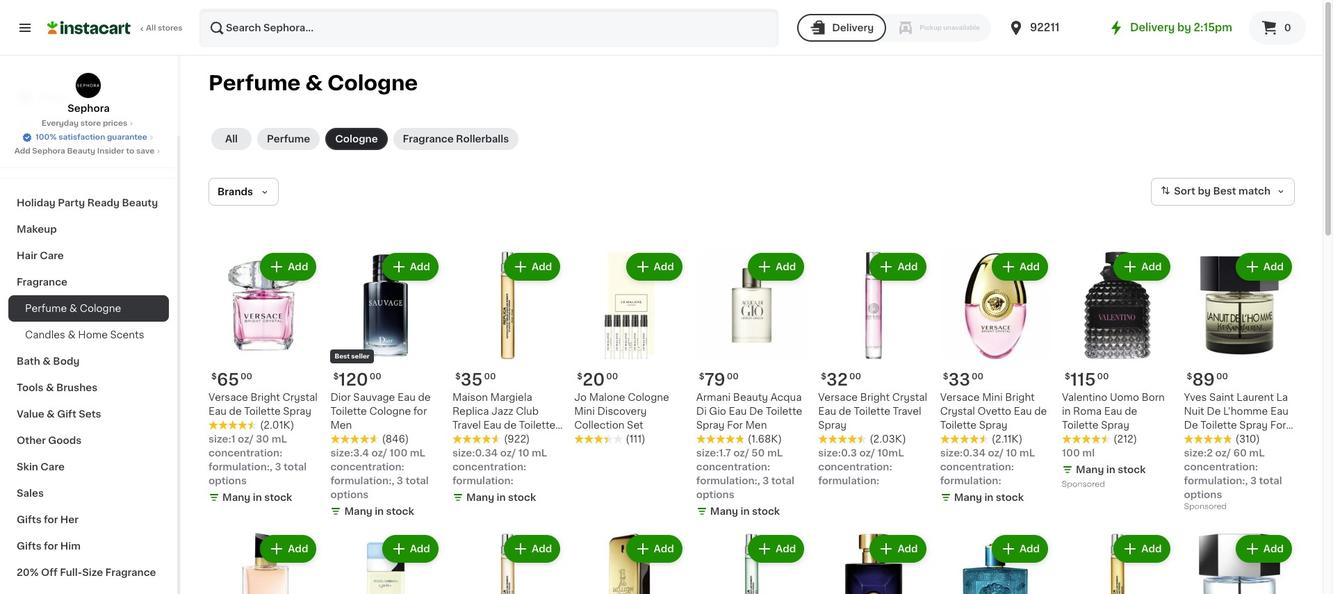 Task type: vqa. For each thing, say whether or not it's contained in the screenshot.


Task type: locate. For each thing, give the bounding box(es) containing it.
stock for 33
[[996, 493, 1024, 503]]

toilette inside valentino uomo born in roma eau de toilette spray
[[1062, 421, 1099, 431]]

0 horizontal spatial travel
[[452, 421, 481, 431]]

versace mini bright crystal ovetto eau de toilette spray
[[940, 393, 1047, 431]]

1 horizontal spatial for
[[1270, 421, 1286, 431]]

saint
[[1209, 393, 1234, 403]]

ml inside size:1.7 oz/ 50 ml concentration: formulation:, 3 total options
[[767, 449, 783, 458]]

crystal for 65
[[283, 393, 318, 403]]

oz/ left 30
[[238, 435, 254, 444]]

options for 79
[[696, 490, 734, 500]]

8 00 from the left
[[972, 373, 984, 381]]

many
[[1076, 465, 1104, 475], [222, 493, 250, 503], [466, 493, 494, 503], [954, 493, 982, 503], [344, 507, 372, 517], [710, 507, 738, 517]]

stock down (2.11k)
[[996, 493, 1024, 503]]

maison
[[452, 393, 488, 403]]

3 for 120
[[397, 476, 403, 486]]

toilette down acqua
[[766, 407, 802, 417]]

perfume right all "link"
[[267, 134, 310, 144]]

1 horizontal spatial men
[[745, 421, 767, 431]]

formulation: for 35
[[452, 476, 514, 486]]

delivery button
[[797, 14, 886, 42]]

4 00 from the left
[[849, 373, 861, 381]]

total inside size:2 oz/ 60 ml concentration: formulation:, 3 total options
[[1259, 476, 1282, 486]]

many for 33
[[954, 493, 982, 503]]

toilette down "roma"
[[1062, 421, 1099, 431]]

00 inside $ 32 00
[[849, 373, 861, 381]]

oz/ down the (922)
[[500, 449, 516, 458]]

oz/ inside size:1 oz/ 30 ml concentration: formulation:, 3 total options
[[238, 435, 254, 444]]

120
[[339, 372, 368, 388]]

options inside size:1.7 oz/ 50 ml concentration: formulation:, 3 total options
[[696, 490, 734, 500]]

1 horizontal spatial versace
[[818, 393, 858, 403]]

1 vertical spatial for
[[44, 515, 58, 525]]

00 right 35
[[484, 373, 496, 381]]

0 horizontal spatial size:0.34
[[452, 449, 498, 458]]

oz/ inside the size:0.3 oz/ 10ml concentration: formulation:
[[859, 449, 875, 458]]

versace for 33
[[940, 393, 980, 403]]

& for tools & brushes link
[[46, 383, 54, 393]]

de inside dior sauvage eau de toilette cologne for men
[[418, 393, 431, 403]]

versace for 32
[[818, 393, 858, 403]]

0 vertical spatial travel
[[893, 407, 921, 417]]

0 horizontal spatial by
[[1178, 22, 1191, 33]]

$ for 35
[[455, 373, 461, 381]]

options down size:2
[[1184, 490, 1222, 500]]

1 vertical spatial care
[[41, 462, 65, 472]]

size:0.34 oz/ 10 ml concentration: formulation: for 35
[[452, 449, 547, 486]]

2 10 from the left
[[1006, 449, 1017, 458]]

00 inside $ 115 00
[[1097, 373, 1109, 381]]

product group
[[209, 250, 319, 508], [330, 250, 441, 522], [452, 250, 563, 508], [574, 250, 685, 447], [696, 250, 807, 522], [818, 250, 929, 488], [940, 250, 1051, 508], [1062, 250, 1173, 492], [1184, 250, 1295, 515], [209, 533, 319, 594], [330, 533, 441, 594], [452, 533, 563, 594], [574, 533, 685, 594], [696, 533, 807, 594], [818, 533, 929, 594], [940, 533, 1051, 594], [1062, 533, 1173, 594], [1184, 533, 1295, 594]]

5 00 from the left
[[1097, 373, 1109, 381]]

tools
[[17, 383, 43, 393]]

versace for 65
[[209, 393, 248, 403]]

0 vertical spatial by
[[1178, 22, 1191, 33]]

0 button
[[1249, 11, 1306, 44]]

care right the hair
[[40, 251, 64, 261]]

1 vertical spatial mini
[[574, 407, 595, 417]]

2 horizontal spatial versace
[[940, 393, 980, 403]]

toilette down 33
[[940, 421, 977, 431]]

00 right 33
[[972, 373, 984, 381]]

ml for 35
[[532, 449, 547, 458]]

eau down 32
[[818, 407, 836, 417]]

1 horizontal spatial fragrance
[[105, 568, 156, 578]]

0 vertical spatial mini
[[982, 393, 1003, 403]]

nuit
[[1184, 407, 1204, 417]]

bright inside versace bright crystal eau de toilette travel spray
[[860, 393, 890, 403]]

by right sort
[[1198, 186, 1211, 196]]

89
[[1192, 372, 1215, 388]]

00 inside $ 79 00
[[727, 373, 739, 381]]

0 horizontal spatial 100
[[390, 449, 408, 458]]

$ 120 00
[[333, 372, 381, 388]]

1 vertical spatial perfume
[[267, 134, 310, 144]]

1 vertical spatial by
[[1198, 186, 1211, 196]]

de down $ 32 00
[[839, 407, 851, 417]]

jazz
[[491, 407, 513, 417]]

1 horizontal spatial sponsored badge image
[[1184, 503, 1226, 511]]

for for him
[[44, 541, 58, 551]]

00 for 120
[[370, 373, 381, 381]]

0 vertical spatial for
[[413, 407, 427, 417]]

1 horizontal spatial sephora
[[68, 104, 110, 113]]

for
[[413, 407, 427, 417], [44, 515, 58, 525], [44, 541, 58, 551]]

ml for 79
[[767, 449, 783, 458]]

2 vertical spatial for
[[44, 541, 58, 551]]

00 right "115"
[[1097, 373, 1109, 381]]

$ up versace bright crystal eau de toilette spray
[[211, 373, 217, 381]]

product group containing 20
[[574, 250, 685, 447]]

2 horizontal spatial bright
[[1005, 393, 1035, 403]]

4 $ from the left
[[821, 373, 827, 381]]

& right bath
[[43, 357, 51, 366]]

33
[[948, 372, 970, 388]]

ready
[[87, 198, 120, 208]]

00 for 79
[[727, 373, 739, 381]]

ml down (2.11k)
[[1020, 449, 1035, 458]]

60
[[1233, 449, 1247, 458]]

00 inside $ 120 00
[[370, 373, 381, 381]]

prices
[[103, 120, 127, 127]]

1 size:0.34 from the left
[[452, 449, 498, 458]]

& right tools
[[46, 383, 54, 393]]

2 $ from the left
[[333, 373, 339, 381]]

1 horizontal spatial travel
[[893, 407, 921, 417]]

size
[[82, 568, 103, 578]]

$ inside $ 35 00
[[455, 373, 461, 381]]

perfume & cologne
[[209, 73, 418, 93], [25, 304, 121, 313]]

10 down (2.11k)
[[1006, 449, 1017, 458]]

$ 79 00
[[699, 372, 739, 388]]

3 bright from the left
[[1005, 393, 1035, 403]]

party
[[58, 198, 85, 208]]

eau inside yves saint laurent la nuit de l'homme eau de toilette spray for men
[[1271, 407, 1289, 417]]

gifts up the 20%
[[17, 541, 41, 551]]

0 horizontal spatial de
[[749, 407, 763, 417]]

gifts inside gifts for him link
[[17, 541, 41, 551]]

all for all stores
[[146, 24, 156, 32]]

2 horizontal spatial fragrance
[[403, 134, 454, 144]]

shop
[[39, 93, 65, 103]]

1 versace from the left
[[209, 393, 248, 403]]

delivery for delivery
[[832, 23, 874, 33]]

valentino uomo born in roma eau de toilette spray
[[1062, 393, 1165, 431]]

best left match
[[1213, 186, 1236, 196]]

100 down (846)
[[390, 449, 408, 458]]

1 vertical spatial fragrance
[[17, 277, 67, 287]]

by left 2:15pm
[[1178, 22, 1191, 33]]

hair
[[17, 251, 37, 261]]

de up the size:1 at the bottom left of the page
[[229, 407, 242, 417]]

formulation: inside the size:0.3 oz/ 10ml concentration: formulation:
[[818, 476, 879, 486]]

100
[[390, 449, 408, 458], [1062, 449, 1080, 458]]

versace down 65 in the bottom left of the page
[[209, 393, 248, 403]]

other
[[17, 436, 46, 446]]

6 $ from the left
[[455, 373, 461, 381]]

men up (1.68k)
[[745, 421, 767, 431]]

valentino
[[1062, 393, 1108, 403]]

5 $ from the left
[[1065, 373, 1070, 381]]

spray inside armani beauty acqua di gio eau de toilette spray for men
[[696, 421, 725, 431]]

$ up "maison"
[[455, 373, 461, 381]]

00 for 33
[[972, 373, 984, 381]]

men up size:2
[[1184, 435, 1206, 444]]

3 inside size:1 oz/ 30 ml concentration: formulation:, 3 total options
[[275, 463, 281, 472]]

0 vertical spatial gifts
[[17, 515, 41, 525]]

eau down jazz
[[483, 421, 501, 431]]

for inside dior sauvage eau de toilette cologne for men
[[413, 407, 427, 417]]

oz/ down (2.11k)
[[988, 449, 1004, 458]]

de
[[749, 407, 763, 417], [1207, 407, 1221, 417], [1184, 421, 1198, 431]]

1 horizontal spatial all
[[225, 134, 238, 144]]

de down 'nuit'
[[1184, 421, 1198, 431]]

0 vertical spatial fragrance
[[403, 134, 454, 144]]

formulation:, inside size:1.7 oz/ 50 ml concentration: formulation:, 3 total options
[[696, 476, 760, 486]]

3 inside size:1.7 oz/ 50 ml concentration: formulation:, 3 total options
[[763, 476, 769, 486]]

all inside "link"
[[225, 134, 238, 144]]

versace inside versace mini bright crystal ovetto eau de toilette spray
[[940, 393, 980, 403]]

0 vertical spatial best
[[1213, 186, 1236, 196]]

0 horizontal spatial versace
[[209, 393, 248, 403]]

2 gifts from the top
[[17, 541, 41, 551]]

2 horizontal spatial beauty
[[733, 393, 768, 403]]

dior
[[330, 393, 351, 403]]

beauty right ready
[[122, 198, 158, 208]]

product group containing 33
[[940, 250, 1051, 508]]

2 formulation: from the left
[[452, 476, 514, 486]]

in for 79
[[741, 507, 750, 517]]

size:0.3
[[818, 449, 857, 458]]

10
[[518, 449, 529, 458], [1006, 449, 1017, 458]]

eau inside versace bright crystal eau de toilette spray
[[209, 407, 227, 417]]

1 vertical spatial travel
[[452, 421, 481, 431]]

& for "value & gift sets" 'link'
[[47, 409, 55, 419]]

0 horizontal spatial fragrance
[[17, 277, 67, 287]]

3 versace from the left
[[940, 393, 980, 403]]

perfume up all "link"
[[209, 73, 301, 93]]

many in stock for 33
[[954, 493, 1024, 503]]

spray inside yves saint laurent la nuit de l'homme eau de toilette spray for men
[[1240, 421, 1268, 431]]

concentration: inside size:1 oz/ 30 ml concentration: formulation:, 3 total options
[[209, 449, 283, 458]]

00 inside $ 89 00
[[1216, 373, 1228, 381]]

eau right ovetto
[[1014, 407, 1032, 417]]

margiela
[[490, 393, 532, 403]]

options down size:1.7
[[696, 490, 734, 500]]

2 vertical spatial beauty
[[733, 393, 768, 403]]

by inside field
[[1198, 186, 1211, 196]]

3 for 89
[[1250, 476, 1257, 486]]

for inside yves saint laurent la nuit de l'homme eau de toilette spray for men
[[1270, 421, 1286, 431]]

sephora up store on the top of page
[[68, 104, 110, 113]]

makeup
[[17, 225, 57, 234]]

cologne inside dior sauvage eau de toilette cologne for men
[[369, 407, 411, 417]]

total down (846)
[[406, 476, 429, 486]]

0 horizontal spatial men
[[330, 421, 352, 431]]

brushes
[[56, 383, 97, 393]]

oz/ left 10ml
[[859, 449, 875, 458]]

100 left ml
[[1062, 449, 1080, 458]]

lists
[[39, 149, 63, 158]]

00 right 32
[[849, 373, 861, 381]]

collection
[[574, 421, 625, 431]]

stock for 120
[[386, 507, 414, 517]]

Best match Sort by field
[[1151, 178, 1295, 206]]

all left stores
[[146, 24, 156, 32]]

0 vertical spatial perfume & cologne
[[209, 73, 418, 93]]

toilette up (2.03k)
[[854, 407, 890, 417]]

& left gift in the bottom left of the page
[[47, 409, 55, 419]]

00 right 20
[[606, 373, 618, 381]]

0 vertical spatial perfume
[[209, 73, 301, 93]]

$ inside $ 79 00
[[699, 373, 705, 381]]

in left "roma"
[[1062, 407, 1071, 417]]

9 00 from the left
[[1216, 373, 1228, 381]]

$ inside $ 32 00
[[821, 373, 827, 381]]

10 for 35
[[518, 449, 529, 458]]

travel inside maison margiela replica jazz club travel eau de toilette spray
[[452, 421, 481, 431]]

6 00 from the left
[[484, 373, 496, 381]]

gifts inside gifts for her link
[[17, 515, 41, 525]]

1 horizontal spatial crystal
[[892, 393, 927, 403]]

1 100 from the left
[[390, 449, 408, 458]]

00 inside $ 33 00
[[972, 373, 984, 381]]

sephora down 100%
[[32, 147, 65, 155]]

formulation: down (2.11k)
[[940, 476, 1001, 486]]

0 horizontal spatial sponsored badge image
[[1062, 481, 1104, 489]]

00 inside $ 35 00
[[484, 373, 496, 381]]

oz/ for 35
[[500, 449, 516, 458]]

size:0.34 oz/ 10 ml concentration: formulation:
[[452, 449, 547, 486], [940, 449, 1035, 486]]

versace inside versace bright crystal eau de toilette spray
[[209, 393, 248, 403]]

0 horizontal spatial sephora
[[32, 147, 65, 155]]

concentration: inside size:3.4 oz/ 100 ml concentration: formulation:, 3 total options
[[330, 463, 404, 472]]

de up (1.68k)
[[749, 407, 763, 417]]

2 vertical spatial fragrance
[[105, 568, 156, 578]]

size:0.34 for 35
[[452, 449, 498, 458]]

mini
[[982, 393, 1003, 403], [574, 407, 595, 417]]

candles & home scents
[[25, 330, 144, 340]]

cologne link
[[325, 128, 388, 150]]

toilette inside armani beauty acqua di gio eau de toilette spray for men
[[766, 407, 802, 417]]

in
[[1062, 407, 1071, 417], [1106, 465, 1116, 475], [253, 493, 262, 503], [497, 493, 506, 503], [984, 493, 994, 503], [375, 507, 384, 517], [741, 507, 750, 517]]

holiday
[[17, 198, 55, 208]]

toilette down club
[[519, 421, 556, 431]]

0 horizontal spatial bright
[[251, 393, 280, 403]]

$ inside $ 33 00
[[943, 373, 948, 381]]

$ inside $ 89 00
[[1187, 373, 1192, 381]]

00 for 20
[[606, 373, 618, 381]]

many in stock
[[1076, 465, 1146, 475], [222, 493, 292, 503], [466, 493, 536, 503], [954, 493, 1024, 503], [344, 507, 414, 517], [710, 507, 780, 517]]

0 horizontal spatial 10
[[518, 449, 529, 458]]

toilette inside yves saint laurent la nuit de l'homme eau de toilette spray for men
[[1201, 421, 1237, 431]]

sponsored badge image
[[1062, 481, 1104, 489], [1184, 503, 1226, 511]]

$ up versace bright crystal eau de toilette travel spray
[[821, 373, 827, 381]]

1 horizontal spatial mini
[[982, 393, 1003, 403]]

00 inside $ 20 00
[[606, 373, 618, 381]]

de left "maison"
[[418, 393, 431, 403]]

bath & body
[[17, 357, 80, 366]]

0 horizontal spatial formulation:
[[452, 476, 514, 486]]

gifts down sales
[[17, 515, 41, 525]]

formulation:, inside size:1 oz/ 30 ml concentration: formulation:, 3 total options
[[209, 463, 272, 472]]

1 00 from the left
[[241, 373, 252, 381]]

ml
[[1082, 449, 1095, 458]]

8 $ from the left
[[943, 373, 948, 381]]

for
[[727, 421, 743, 431], [1270, 421, 1286, 431]]

eau inside valentino uomo born in roma eau de toilette spray
[[1104, 407, 1122, 417]]

best inside product group
[[335, 353, 350, 360]]

everyday store prices link
[[42, 118, 136, 129]]

candles & home scents link
[[8, 322, 169, 348]]

de inside versace mini bright crystal ovetto eau de toilette spray
[[1034, 407, 1047, 417]]

$ for 33
[[943, 373, 948, 381]]

spray inside versace mini bright crystal ovetto eau de toilette spray
[[979, 421, 1007, 431]]

oz/ inside size:2 oz/ 60 ml concentration: formulation:, 3 total options
[[1215, 449, 1231, 458]]

stock for 35
[[508, 493, 536, 503]]

fragrance left rollerballs
[[403, 134, 454, 144]]

1 vertical spatial all
[[225, 134, 238, 144]]

None search field
[[199, 8, 779, 47]]

in down (2.11k)
[[984, 493, 994, 503]]

oz/ for 79
[[733, 449, 749, 458]]

1 vertical spatial beauty
[[122, 198, 158, 208]]

many for 35
[[466, 493, 494, 503]]

100 inside size:3.4 oz/ 100 ml concentration: formulation:, 3 total options
[[390, 449, 408, 458]]

in for 35
[[497, 493, 506, 503]]

in for 120
[[375, 507, 384, 517]]

1 horizontal spatial beauty
[[122, 198, 158, 208]]

$ up jo
[[577, 373, 583, 381]]

in down size:3.4 oz/ 100 ml concentration: formulation:, 3 total options
[[375, 507, 384, 517]]

0 horizontal spatial all
[[146, 24, 156, 32]]

concentration: down size:0.3
[[818, 463, 892, 472]]

travel inside versace bright crystal eau de toilette travel spray
[[893, 407, 921, 417]]

100% satisfaction guarantee button
[[22, 129, 156, 143]]

spray
[[283, 407, 311, 417], [818, 421, 847, 431], [1101, 421, 1129, 431], [696, 421, 725, 431], [979, 421, 1007, 431], [1240, 421, 1268, 431], [452, 435, 481, 444]]

0 vertical spatial care
[[40, 251, 64, 261]]

(922)
[[504, 435, 530, 444]]

men inside armani beauty acqua di gio eau de toilette spray for men
[[745, 421, 767, 431]]

0 horizontal spatial beauty
[[67, 147, 95, 155]]

roma
[[1073, 407, 1102, 417]]

many for 65
[[222, 493, 250, 503]]

best for best match
[[1213, 186, 1236, 196]]

2 bright from the left
[[860, 393, 890, 403]]

$ inside $ 115 00
[[1065, 373, 1070, 381]]

0 horizontal spatial perfume & cologne
[[25, 304, 121, 313]]

formulation:, down the size:1 at the bottom left of the page
[[209, 463, 272, 472]]

$ 32 00
[[821, 372, 861, 388]]

concentration: down size:3.4 at the left
[[330, 463, 404, 472]]

ml inside size:1 oz/ 30 ml concentration: formulation:, 3 total options
[[272, 435, 287, 444]]

spray down gio
[[696, 421, 725, 431]]

many in stock for 115
[[1076, 465, 1146, 475]]

by
[[1178, 22, 1191, 33], [1198, 186, 1211, 196]]

everyday store prices
[[42, 120, 127, 127]]

spray up (212)
[[1101, 421, 1129, 431]]

0 horizontal spatial for
[[727, 421, 743, 431]]

de right ovetto
[[1034, 407, 1047, 417]]

oz/ inside size:1.7 oz/ 50 ml concentration: formulation:, 3 total options
[[733, 449, 749, 458]]

0 horizontal spatial best
[[335, 353, 350, 360]]

2:15pm
[[1194, 22, 1232, 33]]

formulation:, for 65
[[209, 463, 272, 472]]

0
[[1284, 23, 1291, 33]]

all
[[146, 24, 156, 32], [225, 134, 238, 144]]

formulation:, inside size:3.4 oz/ 100 ml concentration: formulation:, 3 total options
[[330, 476, 394, 486]]

toilette up (2.01k)
[[244, 407, 281, 417]]

spray up (2.01k)
[[283, 407, 311, 417]]

1 $ from the left
[[211, 373, 217, 381]]

0 vertical spatial all
[[146, 24, 156, 32]]

all link
[[211, 128, 252, 150]]

0 vertical spatial sponsored badge image
[[1062, 481, 1104, 489]]

35
[[461, 372, 483, 388]]

total down (2.01k)
[[284, 463, 307, 472]]

3 formulation: from the left
[[940, 476, 1001, 486]]

gifts
[[17, 515, 41, 525], [17, 541, 41, 551]]

3 00 from the left
[[606, 373, 618, 381]]

2 horizontal spatial crystal
[[940, 407, 975, 417]]

eau right sauvage
[[398, 393, 416, 403]]

1 gifts from the top
[[17, 515, 41, 525]]

total inside size:1.7 oz/ 50 ml concentration: formulation:, 3 total options
[[771, 476, 794, 486]]

options inside size:2 oz/ 60 ml concentration: formulation:, 3 total options
[[1184, 490, 1222, 500]]

candles
[[25, 330, 65, 340]]

$ inside $ 65 00
[[211, 373, 217, 381]]

1 horizontal spatial delivery
[[1130, 22, 1175, 33]]

$ for 32
[[821, 373, 827, 381]]

beauty inside armani beauty acqua di gio eau de toilette spray for men
[[733, 393, 768, 403]]

3 $ from the left
[[577, 373, 583, 381]]

de down uomo
[[1125, 407, 1137, 417]]

stock for 65
[[264, 493, 292, 503]]

spray down replica
[[452, 435, 481, 444]]

crystal inside versace bright crystal eau de toilette spray
[[283, 393, 318, 403]]

1 horizontal spatial size:0.34 oz/ 10 ml concentration: formulation:
[[940, 449, 1035, 486]]

bright inside versace mini bright crystal ovetto eau de toilette spray
[[1005, 393, 1035, 403]]

total for 89
[[1259, 476, 1282, 486]]

in down the (922)
[[497, 493, 506, 503]]

makeup link
[[8, 216, 169, 243]]

1 vertical spatial best
[[335, 353, 350, 360]]

concentration: for 33
[[940, 463, 1014, 472]]

stock down (212)
[[1118, 465, 1146, 475]]

spray up size:0.3
[[818, 421, 847, 431]]

79
[[705, 372, 726, 388]]

men
[[330, 421, 352, 431], [745, 421, 767, 431], [1184, 435, 1206, 444]]

service type group
[[797, 14, 991, 42]]

product group containing 79
[[696, 250, 807, 522]]

many in stock down the (922)
[[466, 493, 536, 503]]

spray down ovetto
[[979, 421, 1007, 431]]

toilette down 'dior' at left bottom
[[330, 407, 367, 417]]

perfume & cologne up perfume link
[[209, 73, 418, 93]]

delivery inside button
[[832, 23, 874, 33]]

7 $ from the left
[[699, 373, 705, 381]]

total inside size:3.4 oz/ 100 ml concentration: formulation:, 3 total options
[[406, 476, 429, 486]]

spray up (310) at the right bottom of the page
[[1240, 421, 1268, 431]]

concentration: for 120
[[330, 463, 404, 472]]

1 horizontal spatial 10
[[1006, 449, 1017, 458]]

for left replica
[[413, 407, 427, 417]]

1 10 from the left
[[518, 449, 529, 458]]

eau
[[398, 393, 416, 403], [209, 407, 227, 417], [818, 407, 836, 417], [1104, 407, 1122, 417], [729, 407, 747, 417], [1014, 407, 1032, 417], [1271, 407, 1289, 417], [483, 421, 501, 431]]

1 size:0.34 oz/ 10 ml concentration: formulation: from the left
[[452, 449, 547, 486]]

crystal inside versace bright crystal eau de toilette travel spray
[[892, 393, 927, 403]]

1 horizontal spatial size:0.34
[[940, 449, 986, 458]]

concentration: inside size:1.7 oz/ 50 ml concentration: formulation:, 3 total options
[[696, 463, 770, 472]]

0 horizontal spatial size:0.34 oz/ 10 ml concentration: formulation:
[[452, 449, 547, 486]]

& inside 'link'
[[47, 409, 55, 419]]

1 horizontal spatial best
[[1213, 186, 1236, 196]]

options inside size:3.4 oz/ 100 ml concentration: formulation:, 3 total options
[[330, 490, 369, 500]]

00 for 89
[[1216, 373, 1228, 381]]

concentration: down 60
[[1184, 463, 1258, 472]]

bright down $ 32 00
[[860, 393, 890, 403]]

add
[[14, 147, 30, 155], [288, 262, 308, 272], [410, 262, 430, 272], [532, 262, 552, 272], [654, 262, 674, 272], [776, 262, 796, 272], [898, 262, 918, 272], [1020, 262, 1040, 272], [1142, 262, 1162, 272], [1263, 262, 1284, 272], [288, 545, 308, 554], [410, 545, 430, 554], [532, 545, 552, 554], [654, 545, 674, 554], [776, 545, 796, 554], [898, 545, 918, 554], [1020, 545, 1040, 554], [1142, 545, 1162, 554], [1263, 545, 1284, 554]]

toilette inside dior sauvage eau de toilette cologne for men
[[330, 407, 367, 417]]

9 $ from the left
[[1187, 373, 1192, 381]]

product group containing 120
[[330, 250, 441, 522]]

men down 'dior' at left bottom
[[330, 421, 352, 431]]

0 horizontal spatial mini
[[574, 407, 595, 417]]

total inside size:1 oz/ 30 ml concentration: formulation:, 3 total options
[[284, 463, 307, 472]]

gifts for him
[[17, 541, 81, 551]]

her
[[60, 515, 79, 525]]

& up candles & home scents
[[69, 304, 77, 313]]

gifts for her link
[[8, 507, 169, 533]]

concentration: for 89
[[1184, 463, 1258, 472]]

formulation:, down size:3.4 at the left
[[330, 476, 394, 486]]

sephora logo image
[[75, 72, 102, 99]]

concentration: inside size:2 oz/ 60 ml concentration: formulation:, 3 total options
[[1184, 463, 1258, 472]]

2 horizontal spatial men
[[1184, 435, 1206, 444]]

1 vertical spatial perfume & cologne
[[25, 304, 121, 313]]

sponsored badge image down size:2 oz/ 60 ml concentration: formulation:, 3 total options
[[1184, 503, 1226, 511]]

7 00 from the left
[[727, 373, 739, 381]]

beauty left acqua
[[733, 393, 768, 403]]

1 for from the left
[[727, 421, 743, 431]]

ml down club
[[532, 449, 547, 458]]

all for all
[[225, 134, 238, 144]]

1 vertical spatial sponsored badge image
[[1184, 503, 1226, 511]]

sales link
[[8, 480, 169, 507]]

100 ml
[[1062, 449, 1095, 458]]

formulation:, for 79
[[696, 476, 760, 486]]

1 bright from the left
[[251, 393, 280, 403]]

stock down size:3.4 oz/ 100 ml concentration: formulation:, 3 total options
[[386, 507, 414, 517]]

ml for 120
[[410, 449, 425, 458]]

2 versace from the left
[[818, 393, 858, 403]]

many for 79
[[710, 507, 738, 517]]

30
[[256, 435, 269, 444]]

set
[[627, 421, 643, 431]]

0 horizontal spatial crystal
[[283, 393, 318, 403]]

all up brands
[[225, 134, 238, 144]]

perfume up candles
[[25, 304, 67, 313]]

1 horizontal spatial by
[[1198, 186, 1211, 196]]

& for bath & body link
[[43, 357, 51, 366]]

gifts for gifts for her
[[17, 515, 41, 525]]

crystal for 32
[[892, 393, 927, 403]]

1 vertical spatial gifts
[[17, 541, 41, 551]]

2 for from the left
[[1270, 421, 1286, 431]]

oz/ for 65
[[238, 435, 254, 444]]

2 size:0.34 oz/ 10 ml concentration: formulation: from the left
[[940, 449, 1035, 486]]

3 inside size:3.4 oz/ 100 ml concentration: formulation:, 3 total options
[[397, 476, 403, 486]]

toilette inside versace mini bright crystal ovetto eau de toilette spray
[[940, 421, 977, 431]]

3 down (310) at the right bottom of the page
[[1250, 476, 1257, 486]]

total down (310) at the right bottom of the page
[[1259, 476, 1282, 486]]

ml right 50
[[767, 449, 783, 458]]

formulation:, for 89
[[1184, 476, 1248, 486]]

2 100 from the left
[[1062, 449, 1080, 458]]

de
[[418, 393, 431, 403], [229, 407, 242, 417], [839, 407, 851, 417], [1125, 407, 1137, 417], [1034, 407, 1047, 417], [504, 421, 517, 431]]

total down (1.68k)
[[771, 476, 794, 486]]

2 size:0.34 from the left
[[940, 449, 986, 458]]

2 horizontal spatial formulation:
[[940, 476, 1001, 486]]

for left her
[[44, 515, 58, 525]]

all stores link
[[47, 8, 184, 47]]

2 vertical spatial perfume
[[25, 304, 67, 313]]

1 formulation: from the left
[[818, 476, 879, 486]]

00 inside $ 65 00
[[241, 373, 252, 381]]

0 horizontal spatial delivery
[[832, 23, 874, 33]]

formulation:, inside size:2 oz/ 60 ml concentration: formulation:, 3 total options
[[1184, 476, 1248, 486]]

in down size:1 oz/ 30 ml concentration: formulation:, 3 total options
[[253, 493, 262, 503]]

& for the candles & home scents "link" in the bottom of the page
[[68, 330, 76, 340]]

versace inside versace bright crystal eau de toilette travel spray
[[818, 393, 858, 403]]

& for the perfume & cologne link
[[69, 304, 77, 313]]

10 down the (922)
[[518, 449, 529, 458]]

1 horizontal spatial 100
[[1062, 449, 1080, 458]]

2 00 from the left
[[370, 373, 381, 381]]

formulation: down size:0.3
[[818, 476, 879, 486]]

total for 65
[[284, 463, 307, 472]]

all stores
[[146, 24, 183, 32]]

toilette inside versace bright crystal eau de toilette spray
[[244, 407, 281, 417]]

best inside field
[[1213, 186, 1236, 196]]

1 horizontal spatial bright
[[860, 393, 890, 403]]

options inside size:1 oz/ 30 ml concentration: formulation:, 3 total options
[[209, 476, 247, 486]]

1 horizontal spatial formulation:
[[818, 476, 879, 486]]



Task type: describe. For each thing, give the bounding box(es) containing it.
sets
[[79, 409, 101, 419]]

instacart logo image
[[47, 19, 131, 36]]

3 for 65
[[275, 463, 281, 472]]

3 for 79
[[763, 476, 769, 486]]

de inside versace bright crystal eau de toilette travel spray
[[839, 407, 851, 417]]

options for 65
[[209, 476, 247, 486]]

concentration: for 35
[[452, 463, 526, 472]]

men inside yves saint laurent la nuit de l'homme eau de toilette spray for men
[[1184, 435, 1206, 444]]

delivery by 2:15pm
[[1130, 22, 1232, 33]]

eau inside versace bright crystal eau de toilette travel spray
[[818, 407, 836, 417]]

many in stock for 35
[[466, 493, 536, 503]]

tools & brushes
[[17, 383, 97, 393]]

oz/ for 32
[[859, 449, 875, 458]]

stores
[[158, 24, 183, 32]]

cologne up home
[[80, 304, 121, 313]]

concentration: for 79
[[696, 463, 770, 472]]

1 horizontal spatial de
[[1184, 421, 1198, 431]]

yves saint laurent la nuit de l'homme eau de toilette spray for men
[[1184, 393, 1289, 444]]

ovetto
[[978, 407, 1011, 417]]

stock for 79
[[752, 507, 780, 517]]

eau inside versace mini bright crystal ovetto eau de toilette spray
[[1014, 407, 1032, 417]]

many in stock for 120
[[344, 507, 414, 517]]

ml for 65
[[272, 435, 287, 444]]

size:3.4
[[330, 449, 369, 458]]

body
[[53, 357, 80, 366]]

gifts for him link
[[8, 533, 169, 560]]

tools & brushes link
[[8, 375, 169, 401]]

00 for 65
[[241, 373, 252, 381]]

formulation:, for 120
[[330, 476, 394, 486]]

Search field
[[200, 10, 778, 46]]

crystal inside versace mini bright crystal ovetto eau de toilette spray
[[940, 407, 975, 417]]

armani beauty acqua di gio eau de toilette spray for men
[[696, 393, 802, 431]]

other goods link
[[8, 427, 169, 454]]

& up perfume link
[[305, 73, 323, 93]]

formulation: for 33
[[940, 476, 1001, 486]]

add sephora beauty insider to save
[[14, 147, 154, 155]]

20%
[[17, 568, 39, 578]]

scents
[[110, 330, 144, 340]]

size:0.34 for 33
[[940, 449, 986, 458]]

to
[[126, 147, 134, 155]]

many in stock for 79
[[710, 507, 780, 517]]

32
[[827, 372, 848, 388]]

save
[[136, 147, 154, 155]]

product group containing 65
[[209, 250, 319, 508]]

mini inside versace mini bright crystal ovetto eau de toilette spray
[[982, 393, 1003, 403]]

cologne inside jo malone cologne mini discovery collection set
[[628, 393, 669, 403]]

fragrance for fragrance
[[17, 277, 67, 287]]

sauvage
[[353, 393, 395, 403]]

de inside maison margiela replica jazz club travel eau de toilette spray
[[504, 421, 517, 431]]

sponsored badge image for 89
[[1184, 503, 1226, 511]]

(111)
[[626, 435, 646, 444]]

men inside dior sauvage eau de toilette cologne for men
[[330, 421, 352, 431]]

store
[[80, 120, 101, 127]]

de inside valentino uomo born in roma eau de toilette spray
[[1125, 407, 1137, 417]]

product group containing 89
[[1184, 250, 1295, 515]]

by for delivery
[[1178, 22, 1191, 33]]

many in stock for 65
[[222, 493, 292, 503]]

gift
[[57, 409, 76, 419]]

oz/ for 120
[[371, 449, 387, 458]]

discovery
[[597, 407, 647, 417]]

sponsored badge image for 115
[[1062, 481, 1104, 489]]

cologne right perfume link
[[335, 134, 378, 144]]

sales
[[17, 489, 44, 498]]

cologne up cologne link
[[327, 73, 418, 93]]

spray inside valentino uomo born in roma eau de toilette spray
[[1101, 421, 1129, 431]]

versace bright crystal eau de toilette spray
[[209, 393, 318, 417]]

gifts for gifts for him
[[17, 541, 41, 551]]

bright for 32
[[860, 393, 890, 403]]

for for her
[[44, 515, 58, 525]]

brands
[[218, 187, 253, 197]]

full-
[[60, 568, 82, 578]]

size:1.7 oz/ 50 ml concentration: formulation:, 3 total options
[[696, 449, 794, 500]]

size:3.4 oz/ 100 ml concentration: formulation:, 3 total options
[[330, 449, 429, 500]]

in for 115
[[1106, 465, 1116, 475]]

options for 89
[[1184, 490, 1222, 500]]

total for 120
[[406, 476, 429, 486]]

oz/ for 33
[[988, 449, 1004, 458]]

100%
[[36, 133, 57, 141]]

product group containing 32
[[818, 250, 929, 488]]

spray inside versace bright crystal eau de toilette travel spray
[[818, 421, 847, 431]]

$ for 115
[[1065, 373, 1070, 381]]

(2.11k)
[[992, 435, 1023, 444]]

add sephora beauty insider to save link
[[14, 146, 163, 157]]

options for 120
[[330, 490, 369, 500]]

in for 33
[[984, 493, 994, 503]]

in for 65
[[253, 493, 262, 503]]

sephora link
[[68, 72, 110, 115]]

delivery for delivery by 2:15pm
[[1130, 22, 1175, 33]]

10 for 33
[[1006, 449, 1017, 458]]

him
[[60, 541, 81, 551]]

buy it again link
[[8, 112, 169, 140]]

92211 button
[[1008, 8, 1091, 47]]

lists link
[[8, 140, 169, 168]]

00 for 35
[[484, 373, 496, 381]]

$ for 65
[[211, 373, 217, 381]]

in inside valentino uomo born in roma eau de toilette spray
[[1062, 407, 1071, 417]]

other goods
[[17, 436, 82, 446]]

best for best seller
[[335, 353, 350, 360]]

born
[[1142, 393, 1165, 403]]

concentration: for 65
[[209, 449, 283, 458]]

1 vertical spatial sephora
[[32, 147, 65, 155]]

concentration: inside the size:0.3 oz/ 10ml concentration: formulation:
[[818, 463, 892, 472]]

gifts for her
[[17, 515, 79, 525]]

perfume link
[[257, 128, 320, 150]]

skin care
[[17, 462, 65, 472]]

$ for 120
[[333, 373, 339, 381]]

(1.68k)
[[748, 435, 782, 444]]

spray inside versace bright crystal eau de toilette spray
[[283, 407, 311, 417]]

(2.01k)
[[260, 421, 294, 431]]

best match
[[1213, 186, 1271, 196]]

size:2
[[1184, 449, 1213, 458]]

skin
[[17, 462, 38, 472]]

ml for 89
[[1249, 449, 1265, 458]]

$ for 89
[[1187, 373, 1192, 381]]

di
[[696, 407, 707, 417]]

buy
[[39, 121, 59, 131]]

$ 89 00
[[1187, 372, 1228, 388]]

20% off full-size fragrance
[[17, 568, 156, 578]]

many for 115
[[1076, 465, 1104, 475]]

toilette inside maison margiela replica jazz club travel eau de toilette spray
[[519, 421, 556, 431]]

bright for 65
[[251, 393, 280, 403]]

0 vertical spatial sephora
[[68, 104, 110, 113]]

00 for 32
[[849, 373, 861, 381]]

oz/ for 89
[[1215, 449, 1231, 458]]

mini inside jo malone cologne mini discovery collection set
[[574, 407, 595, 417]]

de inside versace bright crystal eau de toilette spray
[[229, 407, 242, 417]]

everyday
[[42, 120, 79, 127]]

by for sort
[[1198, 186, 1211, 196]]

jo
[[574, 393, 587, 403]]

uomo
[[1110, 393, 1139, 403]]

toilette inside versace bright crystal eau de toilette travel spray
[[854, 407, 890, 417]]

versace bright crystal eau de toilette travel spray
[[818, 393, 927, 431]]

de inside armani beauty acqua di gio eau de toilette spray for men
[[749, 407, 763, 417]]

holiday party ready beauty
[[17, 198, 158, 208]]

$ for 79
[[699, 373, 705, 381]]

care for skin care
[[41, 462, 65, 472]]

20% off full-size fragrance link
[[8, 560, 169, 586]]

for inside armani beauty acqua di gio eau de toilette spray for men
[[727, 421, 743, 431]]

(212)
[[1114, 435, 1137, 444]]

value
[[17, 409, 44, 419]]

product group containing 35
[[452, 250, 563, 508]]

product group containing 115
[[1062, 250, 1173, 492]]

replica
[[452, 407, 489, 417]]

goods
[[48, 436, 82, 446]]

it
[[61, 121, 68, 131]]

bath
[[17, 357, 40, 366]]

l'homme
[[1223, 407, 1268, 417]]

stock for 115
[[1118, 465, 1146, 475]]

eau inside dior sauvage eau de toilette cologne for men
[[398, 393, 416, 403]]

value & gift sets link
[[8, 401, 169, 427]]

insider
[[97, 147, 124, 155]]

00 for 115
[[1097, 373, 1109, 381]]

shop link
[[8, 84, 169, 112]]

brands button
[[209, 178, 279, 206]]

eau inside maison margiela replica jazz club travel eau de toilette spray
[[483, 421, 501, 431]]

(310)
[[1236, 435, 1260, 444]]

care for hair care
[[40, 251, 64, 261]]

holiday party ready beauty link
[[8, 190, 169, 216]]

total for 79
[[771, 476, 794, 486]]

delivery by 2:15pm link
[[1108, 19, 1232, 36]]

sort
[[1174, 186, 1196, 196]]

size:1
[[209, 435, 235, 444]]

$ 115 00
[[1065, 372, 1109, 388]]

0 vertical spatial beauty
[[67, 147, 95, 155]]

1 horizontal spatial perfume & cologne
[[209, 73, 418, 93]]

$ for 20
[[577, 373, 583, 381]]

eau inside armani beauty acqua di gio eau de toilette spray for men
[[729, 407, 747, 417]]

spray inside maison margiela replica jazz club travel eau de toilette spray
[[452, 435, 481, 444]]

la
[[1276, 393, 1288, 403]]

many for 120
[[344, 507, 372, 517]]

size:0.34 oz/ 10 ml concentration: formulation: for 33
[[940, 449, 1035, 486]]

2 horizontal spatial de
[[1207, 407, 1221, 417]]



